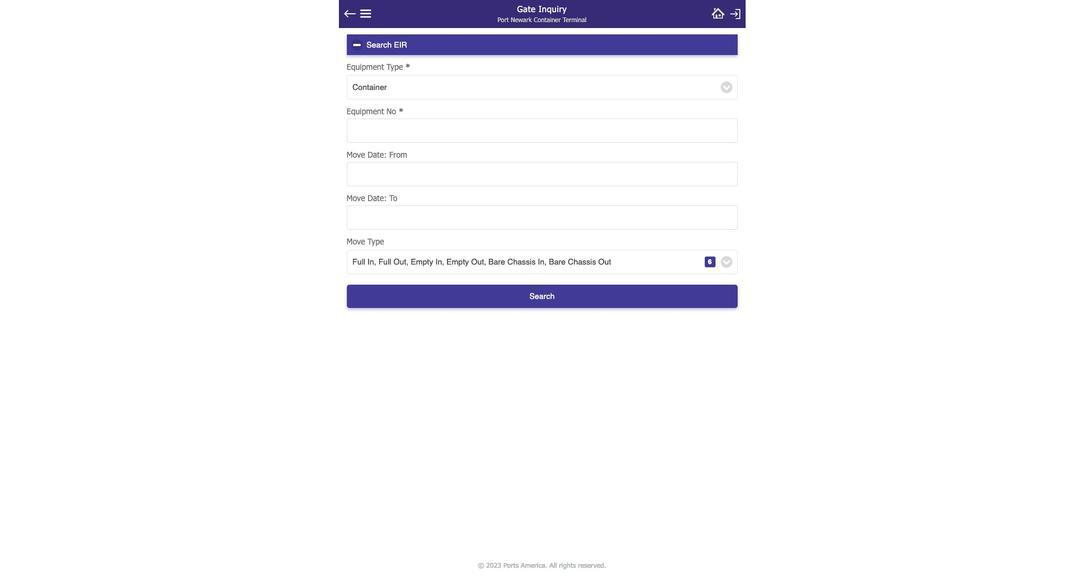 Task type: describe. For each thing, give the bounding box(es) containing it.
2 empty from the left
[[447, 258, 469, 267]]

gate inquiry banner
[[339, 0, 746, 28]]

2 in, from the left
[[436, 258, 444, 267]]

out
[[599, 258, 611, 267]]

ports
[[504, 561, 519, 570]]

2 full from the left
[[379, 258, 391, 267]]

equipment for equipment no *
[[347, 106, 384, 116]]

terminal
[[563, 16, 587, 23]]

1 full from the left
[[353, 258, 365, 267]]

move for move date: to
[[347, 193, 365, 203]]

full in, full out, empty in, empty out, bare chassis in, bare chassis out
[[353, 258, 611, 267]]

6
[[708, 258, 712, 266]]

2023
[[487, 561, 502, 570]]

* for equipment type *
[[406, 62, 411, 72]]

* for equipment no *
[[399, 106, 404, 116]]

type for equipment
[[387, 62, 403, 72]]

1 chassis from the left
[[508, 258, 536, 267]]

move type
[[347, 237, 384, 246]]

gate inquiry heading
[[461, 0, 624, 16]]

1 out, from the left
[[394, 258, 409, 267]]

inquiry
[[539, 4, 567, 14]]

search eir link
[[347, 34, 738, 55]]

type for move
[[368, 237, 384, 246]]

2 chassis from the left
[[568, 258, 596, 267]]

port
[[498, 16, 509, 23]]



Task type: vqa. For each thing, say whether or not it's contained in the screenshot.
another
no



Task type: locate. For each thing, give the bounding box(es) containing it.
date: left from
[[368, 150, 387, 159]]

2 equipment from the top
[[347, 106, 384, 116]]

in,
[[368, 258, 376, 267], [436, 258, 444, 267], [538, 258, 547, 267]]

1 vertical spatial equipment
[[347, 106, 384, 116]]

1 vertical spatial move
[[347, 193, 365, 203]]

None button
[[347, 285, 738, 308]]

0 horizontal spatial in,
[[368, 258, 376, 267]]

chassis
[[508, 258, 536, 267], [568, 258, 596, 267]]

2 horizontal spatial in,
[[538, 258, 547, 267]]

© 2023 ports america. all rights reserved. footer
[[335, 559, 749, 573]]

1 vertical spatial *
[[399, 106, 404, 116]]

all
[[550, 561, 557, 570]]

gate inquiry port newark container terminal
[[498, 4, 587, 23]]

date: left to
[[368, 193, 387, 203]]

0 horizontal spatial type
[[368, 237, 384, 246]]

1 horizontal spatial chassis
[[568, 258, 596, 267]]

date: for from
[[368, 150, 387, 159]]

1 horizontal spatial type
[[387, 62, 403, 72]]

0 vertical spatial container
[[534, 16, 561, 23]]

move for move type
[[347, 237, 365, 246]]

container inside 'gate inquiry port newark container terminal'
[[534, 16, 561, 23]]

eir
[[394, 40, 407, 49]]

move date: from
[[347, 150, 407, 159]]

1 vertical spatial date:
[[368, 193, 387, 203]]

1 horizontal spatial bare
[[549, 258, 566, 267]]

empty
[[411, 258, 433, 267], [447, 258, 469, 267]]

move left from
[[347, 150, 365, 159]]

0 vertical spatial type
[[387, 62, 403, 72]]

0 horizontal spatial *
[[399, 106, 404, 116]]

1 bare from the left
[[489, 258, 505, 267]]

0 vertical spatial date:
[[368, 150, 387, 159]]

date:
[[368, 150, 387, 159], [368, 193, 387, 203]]

2 out, from the left
[[471, 258, 486, 267]]

full
[[353, 258, 365, 267], [379, 258, 391, 267]]

container down equipment type *
[[353, 83, 387, 92]]

reserved.
[[578, 561, 607, 570]]

0 horizontal spatial container
[[353, 83, 387, 92]]

1 equipment from the top
[[347, 62, 384, 72]]

0 vertical spatial move
[[347, 150, 365, 159]]

1 date: from the top
[[368, 150, 387, 159]]

move date: to
[[347, 193, 398, 203]]

equipment for equipment type *
[[347, 62, 384, 72]]

0 horizontal spatial bare
[[489, 258, 505, 267]]

america.
[[521, 561, 548, 570]]

type down move date: to
[[368, 237, 384, 246]]

1 horizontal spatial container
[[534, 16, 561, 23]]

rights
[[559, 561, 576, 570]]

out,
[[394, 258, 409, 267], [471, 258, 486, 267]]

1 horizontal spatial *
[[406, 62, 411, 72]]

0 vertical spatial equipment
[[347, 62, 384, 72]]

0 vertical spatial *
[[406, 62, 411, 72]]

equipment type *
[[347, 62, 411, 72]]

* right no
[[399, 106, 404, 116]]

gate
[[517, 4, 536, 14]]

1 horizontal spatial out,
[[471, 258, 486, 267]]

1 horizontal spatial full
[[379, 258, 391, 267]]

0 horizontal spatial out,
[[394, 258, 409, 267]]

newark
[[511, 16, 532, 23]]

from
[[389, 150, 407, 159]]

© 2023 ports america. all rights reserved.
[[478, 561, 607, 570]]

date: for to
[[368, 193, 387, 203]]

equipment down search
[[347, 62, 384, 72]]

equipment left no
[[347, 106, 384, 116]]

type down eir
[[387, 62, 403, 72]]

search eir
[[367, 40, 407, 49]]

1 in, from the left
[[368, 258, 376, 267]]

equipment
[[347, 62, 384, 72], [347, 106, 384, 116]]

no
[[387, 106, 396, 116]]

3 move from the top
[[347, 237, 365, 246]]

1 horizontal spatial in,
[[436, 258, 444, 267]]

2 move from the top
[[347, 193, 365, 203]]

3 in, from the left
[[538, 258, 547, 267]]

to
[[389, 193, 398, 203]]

1 vertical spatial type
[[368, 237, 384, 246]]

1 vertical spatial container
[[353, 83, 387, 92]]

type
[[387, 62, 403, 72], [368, 237, 384, 246]]

2 date: from the top
[[368, 193, 387, 203]]

1 empty from the left
[[411, 258, 433, 267]]

0 horizontal spatial empty
[[411, 258, 433, 267]]

0 horizontal spatial chassis
[[508, 258, 536, 267]]

bare
[[489, 258, 505, 267], [549, 258, 566, 267]]

move
[[347, 150, 365, 159], [347, 193, 365, 203], [347, 237, 365, 246]]

container down "inquiry"
[[534, 16, 561, 23]]

2 bare from the left
[[549, 258, 566, 267]]

*
[[406, 62, 411, 72], [399, 106, 404, 116]]

* down eir
[[406, 62, 411, 72]]

move down move date: to
[[347, 237, 365, 246]]

search
[[367, 40, 392, 49]]

©
[[478, 561, 484, 570]]

equipment no *
[[347, 106, 404, 116]]

1 horizontal spatial empty
[[447, 258, 469, 267]]

move left to
[[347, 193, 365, 203]]

container
[[534, 16, 561, 23], [353, 83, 387, 92]]

2 vertical spatial move
[[347, 237, 365, 246]]

1 move from the top
[[347, 150, 365, 159]]

0 horizontal spatial full
[[353, 258, 365, 267]]

move for move date: from
[[347, 150, 365, 159]]



